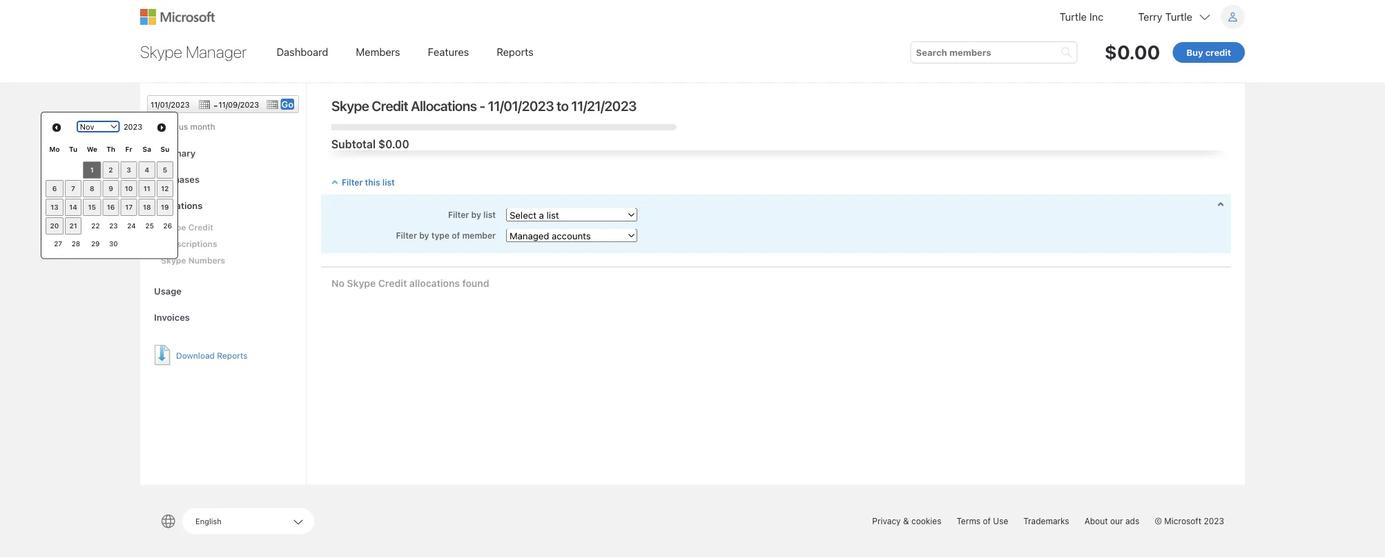 Task type: locate. For each thing, give the bounding box(es) containing it.
1 vertical spatial filter
[[448, 210, 469, 220]]

skype up subtotal
[[332, 97, 369, 114]]

month
[[190, 122, 215, 131]]

grid containing mo
[[45, 138, 174, 253]]

2023 left "◄" at the left top of page
[[124, 122, 142, 131]]

1 horizontal spatial list
[[484, 210, 496, 220]]

1 horizontal spatial filter
[[396, 231, 417, 240]]

skype credit allocations - 11/01/2023 to 11/21/2023
[[332, 97, 637, 114]]

navigation
[[264, 35, 898, 68]]

4 link
[[139, 162, 155, 179]]

2 link
[[103, 162, 119, 179]]

row containing 13
[[45, 198, 174, 217]]

terms of use link
[[957, 517, 1009, 527]]

11/01/2023
[[488, 97, 554, 114]]

0 horizontal spatial by
[[419, 231, 429, 240]]

go button
[[281, 99, 294, 110]]

list up member
[[484, 210, 496, 220]]

grid
[[45, 138, 174, 253]]

1 row from the top
[[45, 138, 174, 161]]

- left the 11/01/2023
[[480, 97, 485, 114]]

terms of use
[[957, 517, 1009, 527]]

row containing 27
[[45, 235, 174, 253]]

allocations down features link
[[411, 97, 477, 114]]

1 vertical spatial credit
[[188, 222, 213, 232]]

reports inside "link"
[[217, 351, 248, 361]]

row up 16
[[45, 180, 174, 198]]

filter left this
[[342, 177, 363, 187]]

turtle inc
[[1060, 11, 1104, 23]]

turtle
[[1060, 11, 1087, 23], [1166, 11, 1193, 23]]

skype down subscriptions
[[161, 256, 186, 265]]

1 vertical spatial of
[[983, 517, 991, 527]]

by for type
[[419, 231, 429, 240]]

17 link
[[121, 199, 137, 216]]

©
[[1155, 517, 1163, 527]]

members link
[[347, 39, 409, 65]]

skype for skype manager
[[140, 42, 182, 61]]

skype down 'microsoft' image
[[140, 42, 182, 61]]

0 vertical spatial 2023
[[124, 122, 142, 131]]

0 horizontal spatial of
[[452, 231, 460, 240]]

dashboard link
[[268, 39, 337, 65]]

skype manager link
[[137, 37, 250, 67]]

2 vertical spatial filter
[[396, 231, 417, 240]]

turtle inc link
[[1060, 5, 1104, 29]]

0 horizontal spatial 2023
[[124, 122, 142, 131]]

0 vertical spatial reports
[[497, 46, 534, 58]]

1 horizontal spatial 2023
[[1204, 517, 1225, 527]]

0 vertical spatial list
[[383, 177, 395, 187]]

5 row from the top
[[45, 217, 174, 235]]

1 horizontal spatial -
[[480, 97, 485, 114]]

1 turtle from the left
[[1060, 11, 1087, 23]]

15
[[88, 203, 96, 211]]

19
[[161, 203, 169, 211]]

1 link
[[83, 162, 101, 179]]

turtle left inc
[[1060, 11, 1087, 23]]

row containing 1
[[45, 161, 174, 180]]

summary
[[154, 148, 196, 159]]

2
[[109, 166, 113, 174]]

0 vertical spatial credit
[[372, 97, 408, 114]]

- up month
[[213, 99, 218, 111]]

25
[[145, 222, 154, 230]]

credit for allocations
[[372, 97, 408, 114]]

2 turtle from the left
[[1166, 11, 1193, 23]]

by up member
[[472, 210, 481, 220]]

11
[[144, 185, 150, 193]]

turtle inside dropdown button
[[1166, 11, 1193, 23]]

6
[[52, 185, 57, 193]]

skype right no
[[347, 278, 376, 289]]

0.00
[[386, 137, 409, 150]]

0 vertical spatial filter
[[342, 177, 363, 187]]

1 horizontal spatial turtle
[[1166, 11, 1193, 23]]

2 horizontal spatial filter
[[448, 210, 469, 220]]

1 vertical spatial 2023
[[1204, 517, 1225, 527]]

download reports link
[[154, 345, 292, 367]]

16
[[107, 203, 115, 211]]

row
[[45, 138, 174, 161], [45, 161, 174, 180], [45, 180, 174, 198], [45, 198, 174, 217], [45, 217, 174, 235], [45, 235, 174, 253]]

about our ads link
[[1085, 517, 1140, 527]]

credit
[[1206, 47, 1232, 57]]

list for filter this list
[[383, 177, 395, 187]]

2 row from the top
[[45, 161, 174, 180]]

skype
[[140, 42, 182, 61], [332, 97, 369, 114], [161, 222, 186, 232], [161, 256, 186, 265], [347, 278, 376, 289]]

of right type
[[452, 231, 460, 240]]

Search members text field
[[916, 46, 1073, 59]]

1 vertical spatial by
[[419, 231, 429, 240]]

privacy & cookies
[[873, 517, 942, 527]]

12 link
[[157, 180, 173, 198]]

row down 23
[[45, 235, 174, 253]]

credit
[[372, 97, 408, 114], [188, 222, 213, 232], [378, 278, 407, 289]]

filter this list
[[342, 177, 395, 187]]

9 link
[[103, 180, 119, 198]]

row up 2
[[45, 138, 174, 161]]

2023 right microsoft
[[1204, 517, 1225, 527]]

row containing 6
[[45, 180, 174, 198]]

13 link
[[46, 199, 64, 216]]

allocations down 12 link
[[154, 201, 203, 211]]

credit up 0.00
[[372, 97, 408, 114]]

1 horizontal spatial by
[[472, 210, 481, 220]]

skype for skype credit allocations - 11/01/2023 to 11/21/2023
[[332, 97, 369, 114]]

credit for subscriptions
[[188, 222, 213, 232]]

found
[[463, 278, 489, 289]]

trademarks
[[1024, 517, 1070, 527]]

9
[[109, 185, 113, 193]]

filter for filter by type of member
[[396, 231, 417, 240]]

20
[[50, 222, 59, 230]]

0 horizontal spatial allocations
[[154, 201, 203, 211]]

0 vertical spatial of
[[452, 231, 460, 240]]

sa
[[143, 146, 151, 153]]

1 vertical spatial list
[[484, 210, 496, 220]]

usage
[[154, 286, 182, 297]]

credit left allocations
[[378, 278, 407, 289]]

7
[[71, 185, 75, 193]]

filter up filter by type of member
[[448, 210, 469, 220]]

credit inside skype credit subscriptions skype numbers
[[188, 222, 213, 232]]

credit up subscriptions
[[188, 222, 213, 232]]

dashboard
[[277, 46, 328, 58]]

privacy
[[873, 517, 901, 527]]

of left use
[[983, 517, 991, 527]]

0 horizontal spatial turtle
[[1060, 11, 1087, 23]]

0 vertical spatial allocations
[[411, 97, 477, 114]]

filter
[[342, 177, 363, 187], [448, 210, 469, 220], [396, 231, 417, 240]]

filter left type
[[396, 231, 417, 240]]

8
[[90, 185, 94, 193]]

reports right download
[[217, 351, 248, 361]]

2023
[[124, 122, 142, 131], [1204, 517, 1225, 527]]

no skype credit allocations found
[[332, 278, 489, 289]]

1 vertical spatial reports
[[217, 351, 248, 361]]

turtle right terry
[[1166, 11, 1193, 23]]

filter by list
[[448, 210, 496, 220]]

4 row from the top
[[45, 198, 174, 217]]

terms
[[957, 517, 981, 527]]

previous
[[154, 122, 188, 131]]

by left type
[[419, 231, 429, 240]]

reports up the 11/01/2023
[[497, 46, 534, 58]]

list
[[383, 177, 395, 187], [484, 210, 496, 220]]

30
[[109, 240, 118, 248]]

0 horizontal spatial list
[[383, 177, 395, 187]]

this
[[365, 177, 380, 187]]

1 horizontal spatial allocations
[[411, 97, 477, 114]]

row down 9 link
[[45, 198, 174, 217]]

skype for skype credit subscriptions skype numbers
[[161, 222, 186, 232]]

1 vertical spatial allocations
[[154, 201, 203, 211]]

our
[[1111, 517, 1124, 527]]

6 row from the top
[[45, 235, 174, 253]]

23
[[109, 222, 118, 230]]

row containing 20
[[45, 217, 174, 235]]

0 vertical spatial by
[[472, 210, 481, 220]]

we
[[87, 146, 97, 153]]

row up 9
[[45, 161, 174, 180]]

0 horizontal spatial reports
[[217, 351, 248, 361]]

of
[[452, 231, 460, 240], [983, 517, 991, 527]]

download
[[176, 351, 215, 361]]

row up 30
[[45, 217, 174, 235]]

6 link
[[46, 180, 64, 198]]

0 horizontal spatial filter
[[342, 177, 363, 187]]

13
[[51, 203, 59, 211]]

3 row from the top
[[45, 180, 174, 198]]

skype down 19 link at the left
[[161, 222, 186, 232]]

list right this
[[383, 177, 395, 187]]

1 horizontal spatial of
[[983, 517, 991, 527]]



Task type: vqa. For each thing, say whether or not it's contained in the screenshot.
'Skype' within Skype Manager link
no



Task type: describe. For each thing, give the bounding box(es) containing it.
3
[[127, 166, 131, 174]]

3 link
[[121, 162, 137, 179]]

◄
[[147, 122, 152, 131]]

subtotal
[[332, 137, 376, 150]]

18 link
[[139, 199, 155, 216]]

11 link
[[139, 180, 155, 198]]

Start date text field
[[151, 100, 210, 109]]

microsoft
[[1165, 517, 1202, 527]]

privacy & cookies link
[[873, 517, 942, 527]]

download reports
[[176, 351, 248, 361]]

10 link
[[121, 180, 137, 198]]

2 vertical spatial credit
[[378, 278, 407, 289]]

terry turtle
[[1139, 11, 1193, 23]]

english
[[196, 517, 222, 526]]

1 horizontal spatial reports
[[497, 46, 534, 58]]

usage link
[[140, 279, 306, 305]]

18
[[143, 203, 151, 211]]

&
[[904, 517, 910, 527]]

◄ previous month link
[[147, 120, 215, 133]]

20 link
[[46, 218, 64, 235]]

subtotal $ 0.00
[[332, 137, 409, 150]]

19 link
[[157, 199, 173, 216]]

inc
[[1090, 11, 1104, 23]]

skype credit link
[[161, 219, 292, 236]]

purchases link
[[140, 167, 306, 193]]

29
[[91, 240, 100, 248]]

tu
[[69, 146, 77, 153]]

subscriptions link
[[161, 236, 292, 252]]

filter this list link
[[332, 177, 395, 187]]

allocations link
[[140, 193, 306, 219]]

14 link
[[65, 199, 82, 216]]

mo
[[49, 146, 60, 153]]

End date text field
[[219, 100, 278, 109]]

1
[[90, 166, 94, 174]]

buy
[[1187, 47, 1204, 57]]

terry
[[1139, 11, 1163, 23]]

purchases
[[154, 174, 200, 185]]

8 link
[[83, 180, 101, 198]]

features link
[[419, 39, 478, 65]]

4
[[145, 166, 149, 174]]

24
[[127, 222, 136, 230]]

invoices
[[154, 313, 190, 323]]

$
[[379, 137, 386, 150]]

15 link
[[83, 199, 101, 216]]

use
[[994, 517, 1009, 527]]

trademarks link
[[1024, 517, 1070, 527]]

buy credit button
[[1173, 42, 1246, 63]]

navigation containing dashboard
[[264, 35, 898, 68]]

0 horizontal spatial -
[[213, 99, 218, 111]]

$0.00
[[1105, 41, 1161, 64]]

27
[[54, 240, 62, 248]]

th
[[106, 146, 115, 153]]

fr
[[125, 146, 132, 153]]

skype numbers link
[[161, 252, 292, 269]]

invoices link
[[140, 305, 306, 331]]

filter for filter this list
[[342, 177, 363, 187]]

22
[[91, 222, 100, 230]]

11/21/2023
[[571, 97, 637, 114]]

5 link
[[157, 162, 173, 179]]

28
[[72, 240, 80, 248]]

filter by type of member
[[396, 231, 496, 240]]

no
[[332, 278, 345, 289]]

allocations
[[410, 278, 460, 289]]

reports link
[[488, 39, 543, 65]]

by for list
[[472, 210, 481, 220]]

ads
[[1126, 517, 1140, 527]]

© microsoft 2023
[[1155, 517, 1225, 527]]

go
[[282, 99, 294, 109]]

filter for filter by list
[[448, 210, 469, 220]]

list for filter by list
[[484, 210, 496, 220]]

su
[[161, 146, 169, 153]]

search image
[[1062, 47, 1072, 58]]

skype manager
[[140, 42, 247, 61]]

buy credit
[[1187, 47, 1232, 57]]

◄ previous month
[[147, 122, 215, 131]]

row containing mo
[[45, 138, 174, 161]]

microsoft image
[[140, 9, 215, 25]]

skype credit subscriptions skype numbers
[[161, 222, 225, 265]]

cookies
[[912, 517, 942, 527]]

type
[[432, 231, 450, 240]]

features
[[428, 46, 469, 58]]

subscriptions
[[161, 239, 217, 249]]

manager
[[186, 42, 247, 61]]



